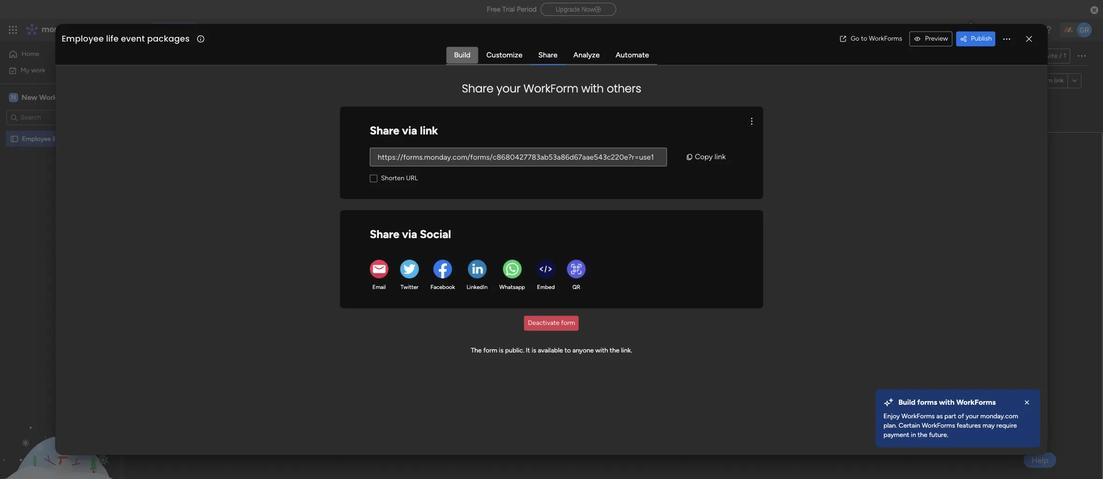 Task type: vqa. For each thing, say whether or not it's contained in the screenshot.
leftmost WORK
yes



Task type: describe. For each thing, give the bounding box(es) containing it.
period
[[517, 5, 537, 14]]

work for my
[[31, 66, 45, 74]]

home button
[[6, 47, 101, 62]]

Search in workspace field
[[20, 112, 78, 123]]

social
[[420, 228, 451, 241]]

invite members image
[[981, 25, 990, 35]]

0 vertical spatial with
[[582, 81, 604, 96]]

regenerate url image
[[748, 117, 757, 126]]

preview
[[926, 35, 949, 43]]

public.
[[505, 347, 525, 355]]

packages inside list box
[[78, 135, 106, 143]]

1 is from the left
[[499, 347, 504, 355]]

help image
[[1045, 25, 1054, 35]]

via for social
[[402, 228, 417, 241]]

build forms with workforms alert
[[876, 390, 1041, 448]]

customize
[[487, 51, 523, 60]]

analyze
[[574, 51, 600, 60]]

copy link button
[[678, 148, 734, 167]]

let's
[[527, 210, 550, 225]]

qr
[[573, 284, 581, 291]]

by
[[581, 210, 595, 225]]

share your workform with others tab panel
[[55, 66, 1049, 456]]

share on facebook image
[[434, 260, 452, 279]]

new
[[22, 93, 37, 102]]

see
[[163, 26, 175, 34]]

employee life event packages
[[62, 33, 190, 45]]

2 horizontal spatial packages
[[248, 49, 302, 65]]

payment
[[884, 432, 910, 440]]

to inside 'button'
[[861, 35, 868, 43]]

see plans
[[163, 26, 192, 34]]

now
[[582, 6, 595, 13]]

it
[[526, 347, 530, 355]]

free trial period
[[487, 5, 537, 14]]

available
[[538, 347, 563, 355]]

close image
[[1023, 399, 1033, 408]]

share via social
[[370, 228, 451, 241]]

certain
[[899, 422, 921, 430]]

plan.
[[884, 422, 898, 430]]

copy link
[[695, 153, 726, 161]]

the
[[471, 347, 482, 355]]

with inside alert
[[940, 399, 955, 407]]

invite / 1
[[1042, 52, 1067, 60]]

the form is public. it is available to anyone with the link.
[[471, 347, 633, 355]]

share using whatsapp image
[[503, 260, 522, 279]]

share link
[[531, 47, 565, 64]]

the inside enjoy workforms as part of your monday.com plan. certain workforms features may require payment in the future.
[[918, 432, 928, 440]]

share on twitter image
[[400, 260, 419, 279]]

employee inside 'employee lifecycle packages' list box
[[22, 135, 51, 143]]

lifecycle inside list box
[[53, 135, 77, 143]]

employee lifecycle packages list box
[[0, 129, 119, 273]]

shorten
[[381, 175, 405, 182]]

share your workform with others
[[462, 81, 642, 96]]

share for share your workform with others
[[462, 81, 494, 96]]

publish
[[972, 35, 992, 43]]

upgrade now
[[556, 6, 595, 13]]

start
[[553, 210, 578, 225]]

see plans button
[[151, 23, 196, 37]]

1 vertical spatial your
[[646, 210, 670, 225]]

build link
[[447, 47, 478, 64]]

monday work management
[[42, 24, 145, 35]]

2 is from the left
[[532, 347, 537, 355]]

forms
[[918, 399, 938, 407]]

build for build forms with workforms
[[899, 399, 916, 407]]

copy form link
[[1022, 77, 1064, 85]]

automate
[[616, 51, 649, 60]]

embed
[[537, 284, 555, 291]]

part
[[945, 413, 957, 421]]

build for build
[[454, 51, 471, 60]]

of
[[958, 413, 965, 421]]

employee lifecycle packages inside list box
[[22, 135, 106, 143]]

my work
[[21, 66, 45, 74]]

life
[[106, 33, 119, 45]]

work for monday
[[76, 24, 92, 35]]

upgrade
[[556, 6, 580, 13]]

the inside tab panel
[[610, 347, 620, 355]]

automate link
[[609, 47, 657, 64]]

enjoy
[[884, 413, 900, 421]]

invite
[[1042, 52, 1058, 60]]

share for share via social
[[370, 228, 400, 241]]

in
[[911, 432, 917, 440]]

trial
[[503, 5, 515, 14]]

monday
[[42, 24, 74, 35]]

as
[[937, 413, 943, 421]]

/
[[1060, 52, 1062, 60]]

1
[[1064, 52, 1067, 60]]

anyone
[[573, 347, 594, 355]]

deactivate form button
[[525, 316, 579, 331]]



Task type: locate. For each thing, give the bounding box(es) containing it.
build inside build forms with workforms alert
[[899, 399, 916, 407]]

form
[[1039, 77, 1053, 85], [673, 210, 700, 225], [561, 319, 575, 327], [484, 347, 498, 355]]

0 vertical spatial your
[[497, 81, 521, 96]]

my work button
[[6, 63, 101, 78]]

deactivate form
[[528, 319, 575, 327]]

1 image
[[967, 19, 976, 30]]

1 horizontal spatial packages
[[147, 33, 190, 45]]

share for share via link
[[370, 124, 400, 138]]

via
[[402, 124, 417, 138], [402, 228, 417, 241]]

0 vertical spatial lifecycle
[[201, 49, 245, 65]]

lifecycle inside field
[[201, 49, 245, 65]]

0 horizontal spatial is
[[499, 347, 504, 355]]

share
[[539, 51, 558, 60], [462, 81, 494, 96], [370, 124, 400, 138], [370, 228, 400, 241]]

0 vertical spatial via
[[402, 124, 417, 138]]

0 horizontal spatial build
[[454, 51, 471, 60]]

1 horizontal spatial lifecycle
[[201, 49, 245, 65]]

1 vertical spatial link
[[420, 124, 438, 138]]

go
[[851, 35, 860, 43]]

0 horizontal spatial link
[[420, 124, 438, 138]]

link.
[[621, 347, 633, 355]]

with
[[582, 81, 604, 96], [596, 347, 608, 355], [940, 399, 955, 407]]

employee left life
[[62, 33, 104, 45]]

1 vertical spatial with
[[596, 347, 608, 355]]

0 vertical spatial the
[[610, 347, 620, 355]]

deactivate
[[528, 319, 560, 327]]

0 horizontal spatial employee
[[22, 135, 51, 143]]

build left customize
[[454, 51, 471, 60]]

workforms right go
[[869, 35, 903, 43]]

is
[[499, 347, 504, 355], [532, 347, 537, 355]]

0 horizontal spatial copy
[[695, 153, 713, 161]]

employee lifecycle packages
[[144, 49, 302, 65], [22, 135, 106, 143]]

1 horizontal spatial your
[[646, 210, 670, 225]]

may
[[983, 422, 995, 430]]

employee for employee lifecycle packages field
[[144, 49, 198, 65]]

form for the form is public. it is available to anyone with the link.
[[484, 347, 498, 355]]

dapulse rightstroke image
[[595, 6, 601, 13]]

to left anyone
[[565, 347, 571, 355]]

lottie animation element
[[0, 385, 119, 480]]

free
[[487, 5, 501, 14]]

workforms inside 'button'
[[869, 35, 903, 43]]

Employee lifecycle packages field
[[142, 49, 302, 65]]

1 horizontal spatial is
[[532, 347, 537, 355]]

inbox image
[[960, 25, 970, 35]]

is right it
[[532, 347, 537, 355]]

public board image
[[10, 134, 19, 143]]

customize link
[[479, 47, 530, 64]]

workforms up certain
[[902, 413, 935, 421]]

publish button
[[957, 31, 996, 46]]

2 vertical spatial employee
[[22, 135, 51, 143]]

1 vertical spatial work
[[31, 66, 45, 74]]

management
[[94, 24, 145, 35]]

1 vertical spatial build
[[899, 399, 916, 407]]

employee right the public board image
[[22, 135, 51, 143]]

my
[[21, 66, 30, 74]]

analyze link
[[566, 47, 608, 64]]

0 horizontal spatial lifecycle
[[53, 135, 77, 143]]

0 vertical spatial copy
[[1022, 77, 1037, 85]]

share using mail image
[[370, 260, 389, 279]]

work right my
[[31, 66, 45, 74]]

build forms with workforms
[[899, 399, 996, 407]]

2 horizontal spatial your
[[966, 413, 979, 421]]

with left others
[[582, 81, 604, 96]]

to inside 'share your workform with others' tab panel
[[565, 347, 571, 355]]

home
[[22, 50, 39, 58]]

employee lifecycle packages inside field
[[144, 49, 302, 65]]

employee inside employee lifecycle packages field
[[144, 49, 198, 65]]

1 horizontal spatial build
[[899, 399, 916, 407]]

1 vertical spatial via
[[402, 228, 417, 241]]

link
[[1055, 77, 1064, 85], [420, 124, 438, 138], [715, 153, 726, 161]]

preview button
[[910, 31, 953, 46]]

None text field
[[370, 148, 667, 167]]

1 vertical spatial packages
[[248, 49, 302, 65]]

upgrade now link
[[541, 3, 617, 16]]

copy for copy form link
[[1022, 77, 1037, 85]]

whatsapp
[[500, 284, 525, 291]]

1 horizontal spatial work
[[76, 24, 92, 35]]

your inside tab panel
[[497, 81, 521, 96]]

0 vertical spatial work
[[76, 24, 92, 35]]

new workspace
[[22, 93, 77, 102]]

invite / 1 button
[[1025, 49, 1071, 64]]

go to workforms button
[[836, 31, 906, 46]]

2 vertical spatial your
[[966, 413, 979, 421]]

facebook
[[431, 284, 455, 291]]

form inside 'button'
[[561, 319, 575, 327]]

copy form link button
[[1004, 74, 1068, 88]]

features
[[957, 422, 982, 430]]

0 vertical spatial build
[[454, 51, 471, 60]]

employee inside employee life event packages field
[[62, 33, 104, 45]]

go to workforms
[[851, 35, 903, 43]]

let's start by building your form
[[527, 210, 700, 225]]

0 horizontal spatial work
[[31, 66, 45, 74]]

2 horizontal spatial link
[[1055, 77, 1064, 85]]

form inside button
[[1039, 77, 1053, 85]]

0 vertical spatial packages
[[147, 33, 190, 45]]

share on linkedin image
[[468, 260, 487, 279]]

lifecycle
[[201, 49, 245, 65], [53, 135, 77, 143]]

0 vertical spatial link
[[1055, 77, 1064, 85]]

work inside 'my work' button
[[31, 66, 45, 74]]

with right anyone
[[596, 347, 608, 355]]

packages
[[147, 33, 190, 45], [248, 49, 302, 65], [78, 135, 106, 143]]

1 vertical spatial copy
[[695, 153, 713, 161]]

workspace selection element
[[9, 92, 79, 103]]

build inside build link
[[454, 51, 471, 60]]

employee for employee life event packages field
[[62, 33, 104, 45]]

option
[[0, 130, 119, 132]]

copy inside 'share your workform with others' tab panel
[[695, 153, 713, 161]]

your right building
[[646, 210, 670, 225]]

workforms
[[869, 35, 903, 43], [957, 399, 996, 407], [902, 413, 935, 421], [922, 422, 956, 430]]

monday.com
[[981, 413, 1019, 421]]

workforms up future.
[[922, 422, 956, 430]]

workspace
[[39, 93, 77, 102]]

form for deactivate form
[[561, 319, 575, 327]]

2 via from the top
[[402, 228, 417, 241]]

workform
[[524, 81, 579, 96]]

none text field inside 'share your workform with others' tab panel
[[370, 148, 667, 167]]

via for link
[[402, 124, 417, 138]]

twitter
[[401, 284, 419, 291]]

more actions image
[[1003, 34, 1012, 44]]

the left link.
[[610, 347, 620, 355]]

dapulse close image
[[1091, 6, 1099, 15]]

tab list containing build
[[446, 46, 657, 65]]

1 horizontal spatial employee lifecycle packages
[[144, 49, 302, 65]]

link for copy form link
[[1055, 77, 1064, 85]]

url
[[406, 175, 418, 182]]

workforms up of
[[957, 399, 996, 407]]

1 horizontal spatial link
[[715, 153, 726, 161]]

workspace image
[[9, 92, 18, 103]]

select product image
[[8, 25, 18, 35]]

your
[[497, 81, 521, 96], [646, 210, 670, 225], [966, 413, 979, 421]]

plans
[[176, 26, 192, 34]]

email
[[373, 284, 386, 291]]

your down customize link
[[497, 81, 521, 96]]

greg robinson image
[[1078, 22, 1092, 37]]

with up part
[[940, 399, 955, 407]]

1 horizontal spatial employee
[[62, 33, 104, 45]]

1 vertical spatial lifecycle
[[53, 135, 77, 143]]

1 vertical spatial to
[[565, 347, 571, 355]]

your inside enjoy workforms as part of your monday.com plan. certain workforms features may require payment in the future.
[[966, 413, 979, 421]]

Employee life event packages field
[[59, 33, 196, 45]]

employee
[[62, 33, 104, 45], [144, 49, 198, 65], [22, 135, 51, 143]]

0 vertical spatial employee
[[62, 33, 104, 45]]

notifications image
[[940, 25, 949, 35]]

the right in
[[918, 432, 928, 440]]

tab list
[[446, 46, 657, 65]]

form for copy form link
[[1039, 77, 1053, 85]]

0 vertical spatial to
[[861, 35, 868, 43]]

0 horizontal spatial employee lifecycle packages
[[22, 135, 106, 143]]

1 horizontal spatial to
[[861, 35, 868, 43]]

others
[[607, 81, 642, 96]]

to right go
[[861, 35, 868, 43]]

2 horizontal spatial employee
[[144, 49, 198, 65]]

enjoy workforms as part of your monday.com plan. certain workforms features may require payment in the future.
[[884, 413, 1019, 440]]

build
[[454, 51, 471, 60], [899, 399, 916, 407]]

n
[[11, 93, 16, 101]]

your up features
[[966, 413, 979, 421]]

lottie animation image
[[0, 385, 119, 480]]

to
[[861, 35, 868, 43], [565, 347, 571, 355]]

build left forms
[[899, 399, 916, 407]]

1 horizontal spatial the
[[918, 432, 928, 440]]

share for share
[[539, 51, 558, 60]]

is left public.
[[499, 347, 504, 355]]

linkedin
[[467, 284, 488, 291]]

share via link
[[370, 124, 438, 138]]

help
[[1032, 456, 1049, 465]]

employee down see plans button
[[144, 49, 198, 65]]

future.
[[930, 432, 949, 440]]

copy for copy link
[[695, 153, 713, 161]]

1 via from the top
[[402, 124, 417, 138]]

build tab
[[446, 46, 479, 65]]

2 vertical spatial with
[[940, 399, 955, 407]]

1 vertical spatial employee lifecycle packages
[[22, 135, 106, 143]]

copy
[[1022, 77, 1037, 85], [695, 153, 713, 161]]

event
[[121, 33, 145, 45]]

1 vertical spatial the
[[918, 432, 928, 440]]

building
[[598, 210, 643, 225]]

0 horizontal spatial to
[[565, 347, 571, 355]]

work right 'monday'
[[76, 24, 92, 35]]

1 horizontal spatial copy
[[1022, 77, 1037, 85]]

0 vertical spatial employee lifecycle packages
[[144, 49, 302, 65]]

help button
[[1024, 453, 1057, 468]]

0 horizontal spatial your
[[497, 81, 521, 96]]

link for share via link
[[420, 124, 438, 138]]

2 vertical spatial packages
[[78, 135, 106, 143]]

shorten url
[[381, 175, 418, 182]]

2 vertical spatial link
[[715, 153, 726, 161]]

0 horizontal spatial the
[[610, 347, 620, 355]]

work
[[76, 24, 92, 35], [31, 66, 45, 74]]

require
[[997, 422, 1018, 430]]

1 vertical spatial employee
[[144, 49, 198, 65]]

0 horizontal spatial packages
[[78, 135, 106, 143]]



